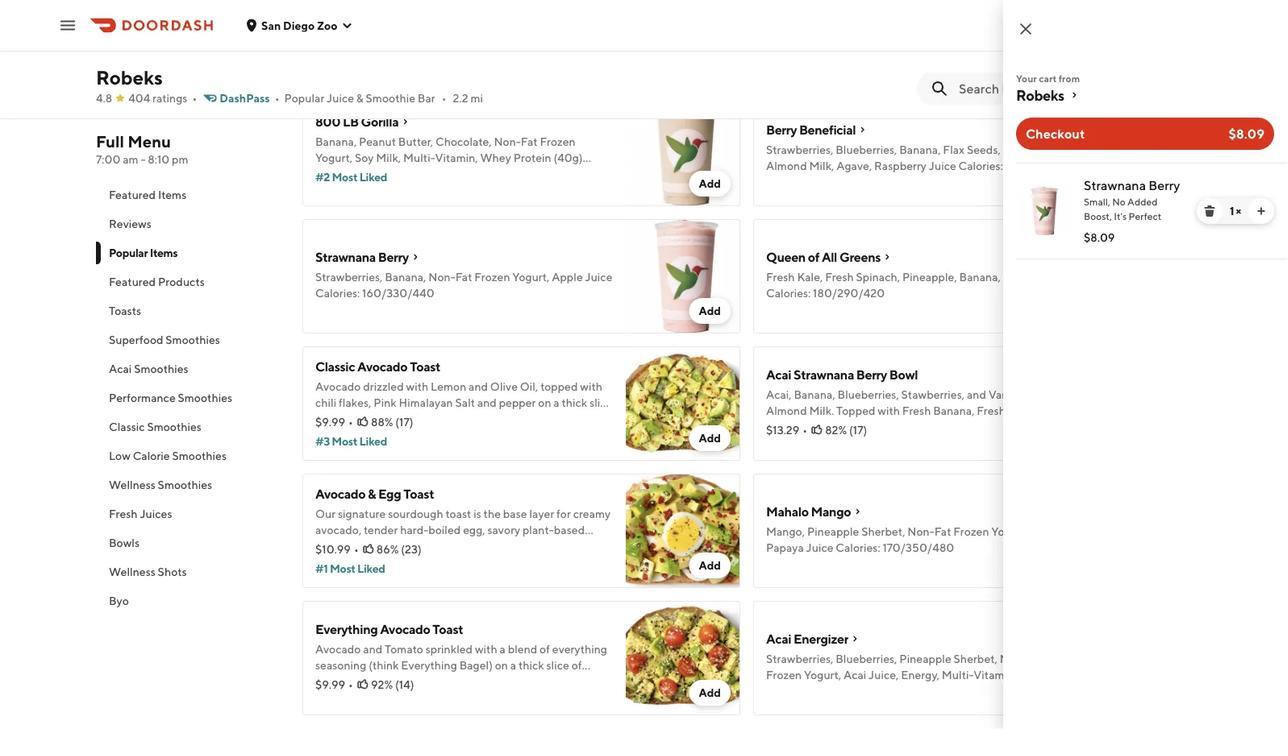 Task type: locate. For each thing, give the bounding box(es) containing it.
0 vertical spatial vitamin,
[[435, 151, 478, 165]]

strawberries, down berry beneficial
[[766, 143, 833, 156]]

apple
[[552, 271, 583, 284], [1003, 271, 1034, 284]]

0 vertical spatial popular
[[302, 40, 364, 61]]

items up 'reviews' button
[[158, 188, 186, 202]]

$8.09 down boost,
[[1084, 231, 1115, 244]]

strawnana inside acai strawnana berry bowl acai, banana, blueberries, stawberries, and vanilla almond milk.  topped with fresh banana, fresh strawberries, fresh blueberries, granola and raw honey calories: 440
[[794, 367, 854, 383]]

acai for acai energizer
[[766, 632, 791, 647]]

berry beneficial image
[[1077, 92, 1191, 206]]

1 vertical spatial of
[[315, 412, 326, 426]]

smoothies down low calorie smoothies button at the left bottom of page
[[158, 479, 212, 492]]

vitamin, right energy,
[[974, 669, 1017, 682]]

lemon,
[[531, 412, 569, 426]]

protein down acai energizer
[[766, 685, 804, 698]]

wellness down bowls
[[109, 566, 156, 579]]

0 horizontal spatial sherbet,
[[861, 525, 905, 539]]

yogurt, inside strawberries, blueberries, pineapple sherbet, non-fat frozen yogurt, acai juice, energy, multi-vitamin, whey protein    calories: 390/520
[[804, 669, 841, 682]]

juice inside fresh kale, fresh spinach, pineapple, banana, apple juice calories: 180/290/420
[[1036, 271, 1064, 284]]

1 horizontal spatial strawnana berry image
[[1019, 187, 1068, 235]]

0 vertical spatial protein
[[513, 151, 551, 165]]

featured inside button
[[109, 275, 156, 289]]

×
[[1236, 204, 1241, 218]]

1 vertical spatial salt
[[378, 429, 397, 442]]

smoothies inside acai smoothies button
[[134, 362, 188, 376]]

$9.99 for everything avocado toast
[[315, 679, 345, 692]]

banana,
[[315, 135, 357, 148], [899, 143, 941, 156], [385, 271, 426, 284], [959, 271, 1001, 284], [794, 388, 835, 402], [933, 404, 975, 418]]

non- inside the "strawberries, banana, non-fat frozen yogurt, apple juice calories: 160/330/440"
[[428, 271, 455, 284]]

oil,
[[520, 380, 538, 394], [315, 429, 334, 442]]

robeks down cart
[[1016, 86, 1064, 104]]

vanilla right seeds,
[[1003, 143, 1037, 156]]

strawberries, down acai energizer
[[766, 653, 833, 666]]

blueberries, inside strawberries, blueberries, banana, flax seeds, vanilla almond milk, agave, raspberry juice    calories: 179/290/390
[[836, 143, 897, 156]]

protein inside banana, peanut butter, chocolate, non-fat frozen yogurt, soy milk, multi-vitamin, whey protein (40g) calories: 810/1080
[[513, 151, 551, 165]]

0 horizontal spatial of
[[315, 412, 326, 426]]

of inside classic avocado toast avocado drizzled with lemon and olive oil, topped with chili flakes, pink himalayan salt and pepper on a thick slice of sourdough toast.    avocado, chili flakes, lemon, olive oil, pepper, salt    calories: 390
[[315, 412, 326, 426]]

non- inside mango, pineapple sherbet, non-fat frozen yogurt, papaya juice    calories: 170/350/480
[[908, 525, 934, 539]]

86%
[[376, 543, 399, 556]]

banana, right pineapple,
[[959, 271, 1001, 284]]

smoothies for wellness smoothies
[[158, 479, 212, 492]]

1 vertical spatial almond
[[766, 404, 807, 418]]

salt down toast.
[[378, 429, 397, 442]]

2 vertical spatial liked
[[357, 562, 385, 576]]

1 horizontal spatial milk,
[[809, 159, 834, 173]]

toast for everything
[[432, 622, 463, 637]]

calories: down soy
[[315, 167, 360, 181]]

0 horizontal spatial whey
[[480, 151, 511, 165]]

0 vertical spatial olive
[[490, 380, 518, 394]]

strawberries, inside strawberries, blueberries, pineapple sherbet, non-fat frozen yogurt, acai juice, energy, multi-vitamin, whey protein    calories: 390/520
[[766, 653, 833, 666]]

robeks
[[96, 66, 163, 89], [1016, 86, 1064, 104]]

sourdough
[[328, 412, 383, 426]]

strawberries, for acai
[[766, 653, 833, 666]]

peanut
[[359, 135, 396, 148]]

milk, up 810/1080 on the left
[[376, 151, 401, 165]]

0 vertical spatial salt
[[455, 396, 475, 410]]

protein inside strawberries, blueberries, pineapple sherbet, non-fat frozen yogurt, acai juice, energy, multi-vitamin, whey protein    calories: 390/520
[[766, 685, 804, 698]]

1 vertical spatial popular
[[284, 92, 324, 105]]

acai up the 390/520
[[844, 669, 866, 682]]

apple for strawnana berry
[[552, 271, 583, 284]]

1 featured from the top
[[109, 188, 156, 202]]

blueberries, up agave,
[[836, 143, 897, 156]]

juice inside mango, pineapple sherbet, non-fat frozen yogurt, papaya juice    calories: 170/350/480
[[806, 542, 833, 555]]

wellness smoothies button
[[96, 471, 283, 500]]

$9.99 left 92%
[[315, 679, 345, 692]]

1 almond from the top
[[766, 159, 807, 173]]

most down the $10.99 •
[[330, 562, 355, 576]]

0 vertical spatial toast
[[410, 359, 440, 375]]

with up himalayan
[[406, 380, 428, 394]]

0 vertical spatial $9.99 •
[[315, 416, 353, 429]]

calories: inside strawberries, blueberries, pineapple sherbet, non-fat frozen yogurt, acai juice, energy, multi-vitamin, whey protein    calories: 390/520
[[806, 685, 851, 698]]

berry up added
[[1149, 178, 1180, 193]]

mahalo
[[766, 504, 809, 520]]

multi- right energy,
[[942, 669, 974, 682]]

$9.99 • for classic avocado toast
[[315, 416, 353, 429]]

popular items down zoo
[[302, 40, 411, 61]]

1 vertical spatial strawnana
[[315, 250, 376, 265]]

liked
[[359, 171, 387, 184], [359, 435, 387, 448], [357, 562, 385, 576]]

add button for banana, peanut butter, chocolate, non-fat frozen yogurt, soy milk, multi-vitamin, whey protein (40g) calories: 810/1080
[[689, 171, 731, 197]]

$9.99 for classic avocado toast
[[315, 416, 345, 429]]

strawnana up 160/330/440
[[315, 250, 376, 265]]

multi- inside strawberries, blueberries, pineapple sherbet, non-fat frozen yogurt, acai juice, energy, multi-vitamin, whey protein    calories: 390/520
[[942, 669, 974, 682]]

& left egg
[[368, 487, 376, 502]]

smoothies inside wellness smoothies button
[[158, 479, 212, 492]]

0 horizontal spatial strawnana berry image
[[626, 219, 740, 334]]

olive down "thick" on the bottom
[[571, 412, 599, 426]]

1 vertical spatial classic
[[109, 421, 145, 434]]

•
[[192, 92, 197, 105], [275, 92, 279, 105], [442, 92, 446, 105], [348, 416, 353, 429], [803, 424, 807, 437], [354, 543, 359, 556], [348, 679, 353, 692]]

most
[[332, 171, 357, 184], [332, 435, 357, 448], [330, 562, 355, 576]]

0 horizontal spatial strawnana
[[315, 250, 376, 265]]

full
[[96, 132, 124, 151]]

1 vertical spatial pineapple
[[899, 653, 951, 666]]

smoothies inside classic smoothies button
[[147, 421, 202, 434]]

agave,
[[836, 159, 872, 173]]

92% (14)
[[371, 679, 414, 692]]

0 horizontal spatial &
[[356, 92, 364, 105]]

1 wellness from the top
[[109, 479, 156, 492]]

2 $9.99 from the top
[[315, 679, 345, 692]]

0 horizontal spatial pineapple
[[807, 525, 859, 539]]

1 vertical spatial liked
[[359, 435, 387, 448]]

1 horizontal spatial (17)
[[849, 424, 867, 437]]

2 horizontal spatial strawnana
[[1084, 178, 1146, 193]]

1 $9.99 from the top
[[315, 416, 345, 429]]

160/330/440
[[362, 287, 434, 300]]

remove item from cart image
[[1203, 205, 1216, 218]]

milk.
[[809, 404, 834, 418]]

classic up low
[[109, 421, 145, 434]]

1 horizontal spatial sherbet,
[[954, 653, 998, 666]]

classic avocado toast image
[[626, 347, 740, 461]]

smoothies for performance smoothies
[[178, 392, 232, 405]]

calories: inside the "strawberries, banana, non-fat frozen yogurt, apple juice calories: 160/330/440"
[[315, 287, 360, 300]]

all
[[822, 250, 837, 265]]

acai inside acai strawnana berry bowl acai, banana, blueberries, stawberries, and vanilla almond milk.  topped with fresh banana, fresh strawberries, fresh blueberries, granola and raw honey calories: 440
[[766, 367, 791, 383]]

0 vertical spatial $9.99
[[315, 416, 345, 429]]

calories: left the 390/520
[[806, 685, 851, 698]]

banana, down 800
[[315, 135, 357, 148]]

toast inside classic avocado toast avocado drizzled with lemon and olive oil, topped with chili flakes, pink himalayan salt and pepper on a thick slice of sourdough toast.    avocado, chili flakes, lemon, olive oil, pepper, salt    calories: 390
[[410, 359, 440, 375]]

$9.99 • left 92%
[[315, 679, 353, 692]]

apple inside the "strawberries, banana, non-fat frozen yogurt, apple juice calories: 160/330/440"
[[552, 271, 583, 284]]

404 ratings •
[[128, 92, 197, 105]]

add button for strawberries, banana, non-fat frozen yogurt, apple juice calories: 160/330/440
[[689, 298, 731, 324]]

1 horizontal spatial of
[[808, 250, 819, 265]]

yogurt,
[[315, 151, 353, 165], [512, 271, 550, 284], [991, 525, 1029, 539], [804, 669, 841, 682]]

blueberries, up juice,
[[836, 653, 897, 666]]

1 vertical spatial popular items
[[109, 246, 178, 260]]

wellness
[[109, 479, 156, 492], [109, 566, 156, 579]]

1 vertical spatial &
[[368, 487, 376, 502]]

calorie
[[133, 450, 170, 463]]

toast.
[[385, 412, 414, 426]]

0 vertical spatial almond
[[766, 159, 807, 173]]

strawnana berry image for cart
[[1019, 187, 1068, 235]]

1 horizontal spatial strawnana
[[794, 367, 854, 383]]

0 vertical spatial strawnana
[[1084, 178, 1146, 193]]

strawberries, inside acai strawnana berry bowl acai, banana, blueberries, stawberries, and vanilla almond milk.  topped with fresh banana, fresh strawberries, fresh blueberries, granola and raw honey calories: 440
[[766, 421, 833, 434]]

1 horizontal spatial protein
[[766, 685, 804, 698]]

1 vertical spatial items
[[158, 188, 186, 202]]

classic avocado toast avocado drizzled with lemon and olive oil, topped with chili flakes, pink himalayan salt and pepper on a thick slice of sourdough toast.    avocado, chili flakes, lemon, olive oil, pepper, salt    calories: 390
[[315, 359, 612, 442]]

acai inside button
[[109, 362, 132, 376]]

1 horizontal spatial &
[[368, 487, 376, 502]]

milk,
[[376, 151, 401, 165], [809, 159, 834, 173]]

juice inside strawberries, blueberries, banana, flax seeds, vanilla almond milk, agave, raspberry juice    calories: 179/290/390
[[929, 159, 956, 173]]

$9.99 •
[[315, 416, 353, 429], [315, 679, 353, 692]]

almond inside strawberries, blueberries, banana, flax seeds, vanilla almond milk, agave, raspberry juice    calories: 179/290/390
[[766, 159, 807, 173]]

smoothies down toasts button
[[166, 333, 220, 347]]

popular down reviews
[[109, 246, 148, 260]]

1 vertical spatial whey
[[1019, 669, 1050, 682]]

performance
[[109, 392, 176, 405]]

88% (17)
[[371, 416, 413, 429]]

non-
[[494, 135, 521, 148], [428, 271, 455, 284], [908, 525, 934, 539], [1000, 653, 1027, 666]]

1 horizontal spatial apple
[[1003, 271, 1034, 284]]

strawnana inside strawnana berry small, no added boost, it's perfect
[[1084, 178, 1146, 193]]

(23)
[[401, 543, 422, 556]]

smoothies inside low calorie smoothies button
[[172, 450, 227, 463]]

• left the 2.2
[[442, 92, 446, 105]]

wellness up fresh juices
[[109, 479, 156, 492]]

toast for classic
[[410, 359, 440, 375]]

banana, inside banana, peanut butter, chocolate, non-fat frozen yogurt, soy milk, multi-vitamin, whey protein (40g) calories: 810/1080
[[315, 135, 357, 148]]

strawnana berry
[[315, 250, 409, 265]]

fresh up 180/290/420
[[825, 271, 854, 284]]

with right topped
[[878, 404, 900, 418]]

san diego zoo
[[261, 19, 337, 32]]

0 vertical spatial featured
[[109, 188, 156, 202]]

bowl
[[889, 367, 918, 383]]

vanilla
[[1003, 143, 1037, 156], [988, 388, 1023, 402]]

vanilla inside acai strawnana berry bowl acai, banana, blueberries, stawberries, and vanilla almond milk.  topped with fresh banana, fresh strawberries, fresh blueberries, granola and raw honey calories: 440
[[988, 388, 1023, 402]]

1 vertical spatial most
[[332, 435, 357, 448]]

strawberries, inside the "strawberries, banana, non-fat frozen yogurt, apple juice calories: 160/330/440"
[[315, 271, 383, 284]]

1 horizontal spatial olive
[[571, 412, 599, 426]]

acai inside strawberries, blueberries, pineapple sherbet, non-fat frozen yogurt, acai juice, energy, multi-vitamin, whey protein    calories: 390/520
[[844, 669, 866, 682]]

classic inside button
[[109, 421, 145, 434]]

1 apple from the left
[[552, 271, 583, 284]]

$8.09 up "×" at the top
[[1229, 126, 1265, 142]]

strawberries, blueberries, banana, flax seeds, vanilla almond milk, agave, raspberry juice    calories: 179/290/390
[[766, 143, 1037, 189]]

404
[[128, 92, 150, 105]]

smoothies down performance smoothies
[[147, 421, 202, 434]]

1 horizontal spatial with
[[580, 380, 602, 394]]

energy,
[[901, 669, 940, 682]]

toasts
[[109, 304, 141, 318]]

acai left energizer
[[766, 632, 791, 647]]

0 vertical spatial $8.09
[[1229, 126, 1265, 142]]

calories: down avocado,
[[400, 429, 444, 442]]

strawberries, inside strawberries, blueberries, banana, flax seeds, vanilla almond milk, agave, raspberry juice    calories: 179/290/390
[[766, 143, 833, 156]]

banana, up 160/330/440
[[385, 271, 426, 284]]

perfect
[[1129, 210, 1162, 222]]

add for avocado drizzled with lemon and olive oil, topped with chili flakes, pink himalayan salt and pepper on a thick slice of sourdough toast.    avocado, chili flakes, lemon, olive oil, pepper, salt    calories: 390
[[699, 432, 721, 445]]

featured inside button
[[109, 188, 156, 202]]

2 $9.99 • from the top
[[315, 679, 353, 692]]

featured products button
[[96, 268, 283, 297]]

2 apple from the left
[[1003, 271, 1034, 284]]

apple for queen of all greens
[[1003, 271, 1034, 284]]

calories: inside fresh kale, fresh spinach, pineapple, banana, apple juice calories: 180/290/420
[[766, 287, 811, 300]]

almond up 179/290/390
[[766, 159, 807, 173]]

close image
[[1016, 19, 1035, 39]]

0 vertical spatial wellness
[[109, 479, 156, 492]]

fresh inside button
[[109, 508, 138, 521]]

1 horizontal spatial robeks
[[1016, 86, 1064, 104]]

0 horizontal spatial (17)
[[395, 416, 413, 429]]

berry left bowl
[[856, 367, 887, 383]]

0 horizontal spatial oil,
[[315, 429, 334, 442]]

items up featured products
[[150, 246, 178, 260]]

0 horizontal spatial milk,
[[376, 151, 401, 165]]

oil, up pepper
[[520, 380, 538, 394]]

olive up pepper
[[490, 380, 518, 394]]

wellness inside "button"
[[109, 566, 156, 579]]

added
[[1128, 196, 1158, 207]]

0 horizontal spatial protein
[[513, 151, 551, 165]]

180/290/420
[[813, 287, 885, 300]]

2 vertical spatial strawnana
[[794, 367, 854, 383]]

440
[[813, 437, 835, 450]]

$10.99 •
[[315, 543, 359, 556]]

82% (17)
[[825, 424, 867, 437]]

1 vertical spatial wellness
[[109, 566, 156, 579]]

strawnana up milk.
[[794, 367, 854, 383]]

1 vertical spatial multi-
[[942, 669, 974, 682]]

0 vertical spatial whey
[[480, 151, 511, 165]]

0 horizontal spatial multi-
[[403, 151, 435, 165]]

liked down soy
[[359, 171, 387, 184]]

liked down 86%
[[357, 562, 385, 576]]

pineapple down mango on the right of the page
[[807, 525, 859, 539]]

slice
[[590, 396, 612, 410]]

calories:
[[959, 159, 1003, 173], [315, 167, 360, 181], [315, 287, 360, 300], [766, 287, 811, 300], [400, 429, 444, 442], [766, 437, 811, 450], [836, 542, 880, 555], [806, 685, 851, 698]]

0 horizontal spatial classic
[[109, 421, 145, 434]]

juices
[[140, 508, 172, 521]]

0 horizontal spatial vitamin,
[[435, 151, 478, 165]]

• right the $13.29
[[803, 424, 807, 437]]

no
[[1112, 196, 1126, 207]]

smoothies down acai smoothies button at the left of page
[[178, 392, 232, 405]]

2 featured from the top
[[109, 275, 156, 289]]

1 horizontal spatial salt
[[455, 396, 475, 410]]

protein
[[513, 151, 551, 165], [766, 685, 804, 698]]

everything avocado toast
[[315, 622, 463, 637]]

fat inside strawberries, blueberries, pineapple sherbet, non-fat frozen yogurt, acai juice, energy, multi-vitamin, whey protein    calories: 390/520
[[1027, 653, 1043, 666]]

1 vertical spatial oil,
[[315, 429, 334, 442]]

1 vertical spatial vanilla
[[988, 388, 1023, 402]]

1 horizontal spatial $8.09
[[1229, 126, 1265, 142]]

1 vertical spatial $9.99 •
[[315, 679, 353, 692]]

everything
[[315, 622, 378, 637]]

strawnana
[[1084, 178, 1146, 193], [315, 250, 376, 265], [794, 367, 854, 383]]

topped
[[540, 380, 578, 394]]

and left the raw
[[974, 421, 993, 434]]

most for avocado & egg toast
[[330, 562, 355, 576]]

2 almond from the top
[[766, 404, 807, 418]]

800 lb gorilla image
[[626, 92, 740, 206]]

items up "smoothie"
[[367, 40, 411, 61]]

robeks up '404'
[[96, 66, 163, 89]]

1 vertical spatial $8.09
[[1084, 231, 1115, 244]]

smoothies down superfood smoothies
[[134, 362, 188, 376]]

smoothies inside performance smoothies button
[[178, 392, 232, 405]]

0 horizontal spatial $8.09
[[1084, 231, 1115, 244]]

berry
[[766, 122, 797, 137], [1149, 178, 1180, 193], [378, 250, 409, 265], [856, 367, 887, 383]]

calories: down kale,
[[766, 287, 811, 300]]

vitamin,
[[435, 151, 478, 165], [974, 669, 1017, 682]]

1 vertical spatial protein
[[766, 685, 804, 698]]

apple inside fresh kale, fresh spinach, pineapple, banana, apple juice calories: 180/290/420
[[1003, 271, 1034, 284]]

2 vertical spatial most
[[330, 562, 355, 576]]

vitamin, inside strawberries, blueberries, pineapple sherbet, non-fat frozen yogurt, acai juice, energy, multi-vitamin, whey protein    calories: 390/520
[[974, 669, 1017, 682]]

of down chili
[[315, 412, 326, 426]]

frozen inside strawberries, blueberries, pineapple sherbet, non-fat frozen yogurt, acai juice, energy, multi-vitamin, whey protein    calories: 390/520
[[766, 669, 802, 682]]

classic inside classic avocado toast avocado drizzled with lemon and olive oil, topped with chili flakes, pink himalayan salt and pepper on a thick slice of sourdough toast.    avocado, chili flakes, lemon, olive oil, pepper, salt    calories: 390
[[315, 359, 355, 375]]

fresh up bowls
[[109, 508, 138, 521]]

• left 92%
[[348, 679, 353, 692]]

2 vertical spatial toast
[[432, 622, 463, 637]]

strawnana berry image
[[1019, 187, 1068, 235], [626, 219, 740, 334]]

olive
[[490, 380, 518, 394], [571, 412, 599, 426]]

acai smoothies
[[109, 362, 188, 376]]

& up 800 lb gorilla
[[356, 92, 364, 105]]

yogurt, inside the "strawberries, banana, non-fat frozen yogurt, apple juice calories: 160/330/440"
[[512, 271, 550, 284]]

acai for acai strawnana berry bowl acai, banana, blueberries, stawberries, and vanilla almond milk.  topped with fresh banana, fresh strawberries, fresh blueberries, granola and raw honey calories: 440
[[766, 367, 791, 383]]

vitamin, down chocolate,
[[435, 151, 478, 165]]

vitamin, inside banana, peanut butter, chocolate, non-fat frozen yogurt, soy milk, multi-vitamin, whey protein (40g) calories: 810/1080
[[435, 151, 478, 165]]

non- inside banana, peanut butter, chocolate, non-fat frozen yogurt, soy milk, multi-vitamin, whey protein (40g) calories: 810/1080
[[494, 135, 521, 148]]

calories: left 440
[[766, 437, 811, 450]]

sherbet, inside mango, pineapple sherbet, non-fat frozen yogurt, papaya juice    calories: 170/350/480
[[861, 525, 905, 539]]

(17) for acai strawnana berry bowl
[[849, 424, 867, 437]]

banana, inside strawberries, blueberries, banana, flax seeds, vanilla almond milk, agave, raspberry juice    calories: 179/290/390
[[899, 143, 941, 156]]

acai down the superfood
[[109, 362, 132, 376]]

boost,
[[1084, 210, 1112, 222]]

fresh juices button
[[96, 500, 283, 529]]

0 vertical spatial vanilla
[[1003, 143, 1037, 156]]

1 vertical spatial $9.99
[[315, 679, 345, 692]]

and right lemon
[[469, 380, 488, 394]]

of
[[808, 250, 819, 265], [315, 412, 326, 426]]

acai
[[109, 362, 132, 376], [766, 367, 791, 383], [766, 632, 791, 647], [844, 669, 866, 682]]

wellness inside button
[[109, 479, 156, 492]]

1 horizontal spatial multi-
[[942, 669, 974, 682]]

(17) for classic avocado toast
[[395, 416, 413, 429]]

1 vertical spatial vitamin,
[[974, 669, 1017, 682]]

blueberries, inside strawberries, blueberries, pineapple sherbet, non-fat frozen yogurt, acai juice, energy, multi-vitamin, whey protein    calories: 390/520
[[836, 653, 897, 666]]

milk, up 179/290/390
[[809, 159, 834, 173]]

popular down zoo
[[302, 40, 364, 61]]

1 horizontal spatial vitamin,
[[974, 669, 1017, 682]]

almond down acai, on the bottom right of page
[[766, 404, 807, 418]]

0 vertical spatial pineapple
[[807, 525, 859, 539]]

banana, up milk.
[[794, 388, 835, 402]]

calories: down mango on the right of the page
[[836, 542, 880, 555]]

0 horizontal spatial apple
[[552, 271, 583, 284]]

1 $9.99 • from the top
[[315, 416, 353, 429]]

$9.99 down chili
[[315, 416, 345, 429]]

1 horizontal spatial classic
[[315, 359, 355, 375]]

0 vertical spatial classic
[[315, 359, 355, 375]]

1 horizontal spatial whey
[[1019, 669, 1050, 682]]

protein left (40g)
[[513, 151, 551, 165]]

sherbet, inside strawberries, blueberries, pineapple sherbet, non-fat frozen yogurt, acai juice, energy, multi-vitamin, whey protein    calories: 390/520
[[954, 653, 998, 666]]

with inside acai strawnana berry bowl acai, banana, blueberries, stawberries, and vanilla almond milk.  topped with fresh banana, fresh strawberries, fresh blueberries, granola and raw honey calories: 440
[[878, 404, 900, 418]]

seeds,
[[967, 143, 1001, 156]]

salt up chili
[[455, 396, 475, 410]]

liked down 88%
[[359, 435, 387, 448]]

• up #1 most liked
[[354, 543, 359, 556]]

acai up acai, on the bottom right of page
[[766, 367, 791, 383]]

byo
[[109, 595, 129, 608]]

calories: down seeds,
[[959, 159, 1003, 173]]

of left all
[[808, 250, 819, 265]]

smoothies for acai smoothies
[[134, 362, 188, 376]]

smoothies inside superfood smoothies button
[[166, 333, 220, 347]]

170/350/480
[[883, 542, 954, 555]]

2 wellness from the top
[[109, 566, 156, 579]]

with up the slice
[[580, 380, 602, 394]]

oil, left pepper,
[[315, 429, 334, 442]]

energizer
[[794, 632, 849, 647]]

featured up reviews
[[109, 188, 156, 202]]

vanilla up the raw
[[988, 388, 1023, 402]]

2 horizontal spatial with
[[878, 404, 900, 418]]

classic
[[315, 359, 355, 375], [109, 421, 145, 434]]

$9.99 • down chili
[[315, 416, 353, 429]]

0 vertical spatial oil,
[[520, 380, 538, 394]]

banana, up "raspberry"
[[899, 143, 941, 156]]

1 horizontal spatial popular items
[[302, 40, 411, 61]]

open menu image
[[58, 16, 77, 35]]

0 vertical spatial popular items
[[302, 40, 411, 61]]

frozen
[[540, 135, 576, 148], [474, 271, 510, 284], [953, 525, 989, 539], [766, 669, 802, 682]]

diego
[[283, 19, 315, 32]]

• right dashpass
[[275, 92, 279, 105]]

low calorie smoothies
[[109, 450, 227, 463]]

8:10
[[148, 153, 170, 166]]

papaya
[[766, 542, 804, 555]]

0 vertical spatial sherbet,
[[861, 525, 905, 539]]

1 vertical spatial sherbet,
[[954, 653, 998, 666]]

yogurt, inside banana, peanut butter, chocolate, non-fat frozen yogurt, soy milk, multi-vitamin, whey protein (40g) calories: 810/1080
[[315, 151, 353, 165]]

pepper,
[[336, 429, 375, 442]]

0 vertical spatial multi-
[[403, 151, 435, 165]]

featured up toasts on the top
[[109, 275, 156, 289]]

flakes,
[[493, 412, 529, 426]]



Task type: vqa. For each thing, say whether or not it's contained in the screenshot.
The Whey in Strawberries, Blueberries, Pineapple Sherbet, Non-Fat Frozen Yogurt, Acai Juice, Energy, Multi-Vitamin, Whey Protein    Calories: 390/520
yes



Task type: describe. For each thing, give the bounding box(es) containing it.
lemon
[[431, 380, 466, 394]]

4.8
[[96, 92, 112, 105]]

menu
[[128, 132, 171, 151]]

1
[[1230, 204, 1234, 218]]

strawberries, for berry
[[766, 143, 833, 156]]

86% (23)
[[376, 543, 422, 556]]

milk, inside strawberries, blueberries, banana, flax seeds, vanilla almond milk, agave, raspberry juice    calories: 179/290/390
[[809, 159, 834, 173]]

butter,
[[398, 135, 433, 148]]

#2
[[315, 171, 330, 184]]

0 vertical spatial most
[[332, 171, 357, 184]]

whey inside banana, peanut butter, chocolate, non-fat frozen yogurt, soy milk, multi-vitamin, whey protein (40g) calories: 810/1080
[[480, 151, 511, 165]]

add button for avocado drizzled with lemon and olive oil, topped with chili flakes, pink himalayan salt and pepper on a thick slice of sourdough toast.    avocado, chili flakes, lemon, olive oil, pepper, salt    calories: 390
[[689, 426, 731, 452]]

most for classic avocado toast
[[332, 435, 357, 448]]

calories: inside classic avocado toast avocado drizzled with lemon and olive oil, topped with chili flakes, pink himalayan salt and pepper on a thick slice of sourdough toast.    avocado, chili flakes, lemon, olive oil, pepper, salt    calories: 390
[[400, 429, 444, 442]]

everything avocado toast image
[[626, 602, 740, 716]]

strawnana for strawnana berry small, no added boost, it's perfect
[[1084, 178, 1146, 193]]

popular juice & smoothie bar • 2.2 mi
[[284, 92, 483, 105]]

classic for smoothies
[[109, 421, 145, 434]]

blueberries, down topped
[[867, 421, 928, 434]]

raspberry
[[874, 159, 927, 173]]

82%
[[825, 424, 847, 437]]

pineapple inside strawberries, blueberries, pineapple sherbet, non-fat frozen yogurt, acai juice, energy, multi-vitamin, whey protein    calories: 390/520
[[899, 653, 951, 666]]

robeks link
[[1016, 85, 1274, 105]]

ratings
[[152, 92, 187, 105]]

it's
[[1114, 210, 1127, 222]]

wellness shots
[[109, 566, 187, 579]]

fresh down topped
[[836, 421, 864, 434]]

strawberries, for strawnana
[[315, 271, 383, 284]]

queen of all greens image
[[1077, 219, 1191, 334]]

avocado up drizzled
[[357, 359, 408, 375]]

greens
[[839, 250, 881, 265]]

acai strawnana berry bowl acai, banana, blueberries, stawberries, and vanilla almond milk.  topped with fresh banana, fresh strawberries, fresh blueberries, granola and raw honey calories: 440
[[766, 367, 1054, 450]]

non- inside strawberries, blueberries, pineapple sherbet, non-fat frozen yogurt, acai juice, energy, multi-vitamin, whey protein    calories: 390/520
[[1000, 653, 1027, 666]]

#1
[[315, 562, 328, 576]]

fat inside the "strawberries, banana, non-fat frozen yogurt, apple juice calories: 160/330/440"
[[455, 271, 472, 284]]

banana, peanut butter, chocolate, non-fat frozen yogurt, soy milk, multi-vitamin, whey protein (40g) calories: 810/1080
[[315, 135, 583, 181]]

fresh down stawberries,
[[902, 404, 931, 418]]

calories: inside strawberries, blueberries, banana, flax seeds, vanilla almond milk, agave, raspberry juice    calories: 179/290/390
[[959, 159, 1003, 173]]

banana, inside the "strawberries, banana, non-fat frozen yogurt, apple juice calories: 160/330/440"
[[385, 271, 426, 284]]

frozen inside the "strawberries, banana, non-fat frozen yogurt, apple juice calories: 160/330/440"
[[474, 271, 510, 284]]

berry inside acai strawnana berry bowl acai, banana, blueberries, stawberries, and vanilla almond milk.  topped with fresh banana, fresh strawberries, fresh blueberries, granola and raw honey calories: 440
[[856, 367, 887, 383]]

full menu 7:00 am - 8:10 pm
[[96, 132, 188, 166]]

#1 most liked
[[315, 562, 385, 576]]

$9.99 • for everything avocado toast
[[315, 679, 353, 692]]

chili
[[467, 412, 490, 426]]

add button for strawberries, blueberries, banana, flax seeds, vanilla almond milk, agave, raspberry juice    calories: 179/290/390
[[1140, 171, 1181, 197]]

0 horizontal spatial salt
[[378, 429, 397, 442]]

avocado left egg
[[315, 487, 366, 502]]

92%
[[371, 679, 393, 692]]

berry left 'beneficial'
[[766, 122, 797, 137]]

performance smoothies
[[109, 392, 232, 405]]

bar
[[418, 92, 435, 105]]

yogurt, inside mango, pineapple sherbet, non-fat frozen yogurt, papaya juice    calories: 170/350/480
[[991, 525, 1029, 539]]

88%
[[371, 416, 393, 429]]

acai,
[[766, 388, 792, 402]]

products
[[158, 275, 205, 289]]

whey inside strawberries, blueberries, pineapple sherbet, non-fat frozen yogurt, acai juice, energy, multi-vitamin, whey protein    calories: 390/520
[[1019, 669, 1050, 682]]

mango, pineapple sherbet, non-fat frozen yogurt, papaya juice    calories: 170/350/480
[[766, 525, 1029, 555]]

pineapple inside mango, pineapple sherbet, non-fat frozen yogurt, papaya juice    calories: 170/350/480
[[807, 525, 859, 539]]

reviews button
[[96, 210, 283, 239]]

superfood smoothies
[[109, 333, 220, 347]]

calories: inside acai strawnana berry bowl acai, banana, blueberries, stawberries, and vanilla almond milk.  topped with fresh banana, fresh strawberries, fresh blueberries, granola and raw honey calories: 440
[[766, 437, 811, 450]]

stawberries,
[[901, 388, 965, 402]]

from
[[1059, 73, 1080, 84]]

(14)
[[395, 679, 414, 692]]

pineapple,
[[902, 271, 957, 284]]

gorilla
[[361, 114, 399, 129]]

small,
[[1084, 196, 1110, 207]]

strawnana berry image for berry
[[626, 219, 740, 334]]

0 horizontal spatial popular items
[[109, 246, 178, 260]]

800
[[315, 114, 340, 129]]

milk, inside banana, peanut butter, chocolate, non-fat frozen yogurt, soy milk, multi-vitamin, whey protein (40g) calories: 810/1080
[[376, 151, 401, 165]]

chili
[[315, 396, 336, 410]]

add for banana, peanut butter, chocolate, non-fat frozen yogurt, soy milk, multi-vitamin, whey protein (40g) calories: 810/1080
[[699, 177, 721, 190]]

1 vertical spatial olive
[[571, 412, 599, 426]]

frozen inside mango, pineapple sherbet, non-fat frozen yogurt, papaya juice    calories: 170/350/480
[[953, 525, 989, 539]]

0 horizontal spatial with
[[406, 380, 428, 394]]

mango,
[[766, 525, 805, 539]]

0 vertical spatial of
[[808, 250, 819, 265]]

bowls
[[109, 537, 140, 550]]

classic smoothies
[[109, 421, 202, 434]]

on
[[538, 396, 551, 410]]

$13.29 •
[[766, 424, 807, 437]]

fresh juices
[[109, 508, 172, 521]]

-
[[141, 153, 146, 166]]

juice inside the "strawberries, banana, non-fat frozen yogurt, apple juice calories: 160/330/440"
[[585, 271, 612, 284]]

acai energizer
[[766, 632, 849, 647]]

add for strawberries, banana, non-fat frozen yogurt, apple juice calories: 160/330/440
[[699, 304, 721, 318]]

your
[[1016, 73, 1037, 84]]

superfood
[[109, 333, 163, 347]]

classic for avocado
[[315, 359, 355, 375]]

0 horizontal spatial olive
[[490, 380, 518, 394]]

and up chili
[[477, 396, 497, 410]]

toasts button
[[96, 297, 283, 326]]

berry up 160/330/440
[[378, 250, 409, 265]]

banana, up granola
[[933, 404, 975, 418]]

topped
[[836, 404, 875, 418]]

liked for classic avocado toast
[[359, 435, 387, 448]]

add for strawberries, blueberries, banana, flax seeds, vanilla almond milk, agave, raspberry juice    calories: 179/290/390
[[1150, 177, 1172, 190]]

wellness for wellness smoothies
[[109, 479, 156, 492]]

featured for featured products
[[109, 275, 156, 289]]

checkout
[[1026, 126, 1085, 142]]

avocado & egg toast
[[315, 487, 434, 502]]

2 vertical spatial popular
[[109, 246, 148, 260]]

• up #3 most liked
[[348, 416, 353, 429]]

himalayan
[[399, 396, 453, 410]]

featured for featured items
[[109, 188, 156, 202]]

liked for avocado & egg toast
[[357, 562, 385, 576]]

$13.29
[[766, 424, 799, 437]]

pepper
[[499, 396, 536, 410]]

0 vertical spatial &
[[356, 92, 364, 105]]

fat inside banana, peanut butter, chocolate, non-fat frozen yogurt, soy milk, multi-vitamin, whey protein (40g) calories: 810/1080
[[521, 135, 538, 148]]

blueberries, up topped
[[838, 388, 899, 402]]

800 lb gorilla
[[315, 114, 399, 129]]

acai for acai smoothies
[[109, 362, 132, 376]]

add one to cart image
[[1255, 205, 1268, 218]]

wellness shots button
[[96, 558, 283, 587]]

Item Search search field
[[959, 80, 1178, 98]]

smoothie
[[366, 92, 415, 105]]

1 horizontal spatial oil,
[[520, 380, 538, 394]]

beneficial
[[799, 122, 856, 137]]

0 vertical spatial items
[[367, 40, 411, 61]]

frozen inside banana, peanut butter, chocolate, non-fat frozen yogurt, soy milk, multi-vitamin, whey protein (40g) calories: 810/1080
[[540, 135, 576, 148]]

calories: inside banana, peanut butter, chocolate, non-fat frozen yogurt, soy milk, multi-vitamin, whey protein (40g) calories: 810/1080
[[315, 167, 360, 181]]

fresh up the raw
[[977, 404, 1006, 418]]

and up granola
[[967, 388, 986, 402]]

smoothies for classic smoothies
[[147, 421, 202, 434]]

pm
[[172, 153, 188, 166]]

calories: inside mango, pineapple sherbet, non-fat frozen yogurt, papaya juice    calories: 170/350/480
[[836, 542, 880, 555]]

1 vertical spatial toast
[[403, 487, 434, 502]]

banana, inside fresh kale, fresh spinach, pineapple, banana, apple juice calories: 180/290/420
[[959, 271, 1001, 284]]

fresh down the queen at the right
[[766, 271, 795, 284]]

wellness for wellness shots
[[109, 566, 156, 579]]

kale,
[[797, 271, 823, 284]]

reviews
[[109, 217, 151, 231]]

acai smoothies button
[[96, 355, 283, 384]]

pink
[[374, 396, 397, 410]]

cart
[[1039, 73, 1057, 84]]

#3
[[315, 435, 330, 448]]

strawnana berry small, no added boost, it's perfect
[[1084, 178, 1180, 222]]

2 vertical spatial items
[[150, 246, 178, 260]]

avocado up (14)
[[380, 622, 430, 637]]

avocado up chili
[[315, 380, 361, 394]]

berry inside strawnana berry small, no added boost, it's perfect
[[1149, 178, 1180, 193]]

byo button
[[96, 587, 283, 616]]

soy
[[355, 151, 374, 165]]

strawnana for strawnana berry
[[315, 250, 376, 265]]

lb
[[343, 114, 359, 129]]

performance smoothies button
[[96, 384, 283, 413]]

fat inside mango, pineapple sherbet, non-fat frozen yogurt, papaya juice    calories: 170/350/480
[[934, 525, 951, 539]]

390
[[447, 429, 468, 442]]

smoothies for superfood smoothies
[[166, 333, 220, 347]]

0 vertical spatial liked
[[359, 171, 387, 184]]

classic smoothies button
[[96, 413, 283, 442]]

featured products
[[109, 275, 205, 289]]

multi- inside banana, peanut butter, chocolate, non-fat frozen yogurt, soy milk, multi-vitamin, whey protein (40g) calories: 810/1080
[[403, 151, 435, 165]]

vanilla inside strawberries, blueberries, banana, flax seeds, vanilla almond milk, agave, raspberry juice    calories: 179/290/390
[[1003, 143, 1037, 156]]

avocado & egg toast image
[[626, 474, 740, 589]]

fresh kale, fresh spinach, pineapple, banana, apple juice calories: 180/290/420
[[766, 271, 1064, 300]]

avocado,
[[416, 412, 464, 426]]

low calorie smoothies button
[[96, 442, 283, 471]]

0 horizontal spatial robeks
[[96, 66, 163, 89]]

chocolate,
[[436, 135, 492, 148]]

2.2
[[453, 92, 468, 105]]

items inside button
[[158, 188, 186, 202]]

• right ratings
[[192, 92, 197, 105]]

superfood smoothies button
[[96, 326, 283, 355]]

almond inside acai strawnana berry bowl acai, banana, blueberries, stawberries, and vanilla almond milk.  topped with fresh banana, fresh strawberries, fresh blueberries, granola and raw honey calories: 440
[[766, 404, 807, 418]]



